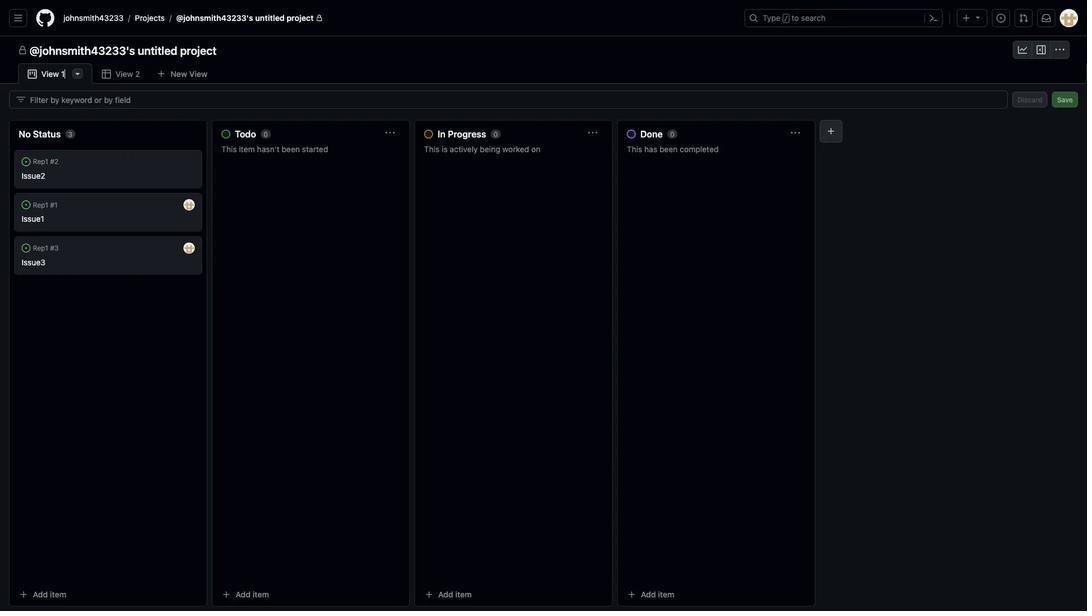 Task type: vqa. For each thing, say whether or not it's contained in the screenshot.
Issue2
yes



Task type: describe. For each thing, give the bounding box(es) containing it.
to
[[792, 13, 799, 23]]

sc 9kayk9 0 image inside view 2 link
[[102, 70, 111, 79]]

this has been completed
[[627, 144, 719, 154]]

lock image
[[316, 15, 323, 22]]

1 rep1 from the top
[[33, 158, 48, 166]]

# for issue3
[[50, 244, 54, 252]]

open issue image for issue1
[[22, 201, 31, 210]]

plus image
[[962, 14, 971, 23]]

2 view from the left
[[116, 69, 133, 79]]

view inside popup button
[[189, 69, 207, 78]]

rep1 # 3
[[33, 244, 59, 252]]

actively
[[450, 144, 478, 154]]

completed
[[680, 144, 719, 154]]

discard
[[1018, 96, 1043, 104]]

rep1 for issue3
[[33, 244, 48, 252]]

projects
[[135, 13, 165, 23]]

issue3
[[22, 258, 45, 267]]

no
[[19, 129, 31, 140]]

issue1
[[22, 215, 44, 224]]

open issue image for issue3
[[22, 244, 31, 253]]

Change view name field
[[41, 69, 66, 80]]

save
[[1058, 96, 1073, 104]]

started
[[302, 144, 328, 154]]

status
[[33, 129, 61, 140]]

tab panel containing no status
[[0, 84, 1088, 612]]

@johnsmith43233's inside project navigation
[[29, 44, 135, 57]]

view options for view 1 image
[[73, 69, 82, 78]]

# for issue1
[[50, 201, 54, 209]]

view 2 link
[[92, 63, 150, 84]]

triangle down image
[[974, 13, 983, 22]]

@johnsmith43233's untitled project link
[[172, 9, 327, 27]]

git pull request image
[[1020, 14, 1029, 23]]

issue2
[[22, 171, 45, 181]]

project inside navigation
[[180, 44, 217, 57]]

save button
[[1053, 92, 1078, 108]]

Filter by keyword or by field field
[[30, 91, 999, 108]]

project navigation
[[0, 36, 1088, 63]]

is
[[442, 144, 448, 154]]

rep1 # 2
[[33, 158, 59, 166]]

1 open issue image from the top
[[22, 157, 31, 166]]

this for done
[[627, 144, 642, 154]]

being
[[480, 144, 501, 154]]

search
[[801, 13, 826, 23]]

0 for todo
[[264, 130, 268, 138]]

/ for johnsmith43233
[[128, 13, 130, 23]]



Task type: locate. For each thing, give the bounding box(es) containing it.
1 horizontal spatial view
[[189, 69, 207, 78]]

in progress
[[438, 129, 486, 140]]

2 johnsmith43233 image from the top
[[184, 243, 195, 254]]

3 0 from the left
[[670, 130, 675, 138]]

0 vertical spatial @johnsmith43233's untitled project
[[176, 13, 314, 23]]

view
[[189, 69, 207, 78], [116, 69, 133, 79]]

0 vertical spatial untitled
[[255, 13, 285, 23]]

3
[[68, 130, 73, 138], [54, 244, 59, 252]]

1
[[54, 201, 58, 209]]

1 horizontal spatial /
[[169, 13, 172, 23]]

2 left new
[[135, 69, 140, 79]]

0 vertical spatial rep1
[[33, 158, 48, 166]]

0 up this has been completed at the right top of page
[[670, 130, 675, 138]]

this for todo
[[221, 144, 237, 154]]

project left lock icon
[[287, 13, 314, 23]]

view 2
[[116, 69, 140, 79]]

issue2 button
[[22, 171, 45, 181]]

untitled inside project navigation
[[138, 44, 177, 57]]

/ left the to
[[784, 15, 788, 23]]

sc 9kayk9 0 image inside view filters region
[[16, 95, 25, 104]]

1 vertical spatial @johnsmith43233's untitled project
[[29, 44, 217, 57]]

1 vertical spatial rep1
[[33, 201, 48, 209]]

this left is
[[424, 144, 440, 154]]

1 johnsmith43233 image from the top
[[184, 199, 195, 211]]

1 view from the left
[[189, 69, 207, 78]]

0 horizontal spatial sc 9kayk9 0 image
[[16, 95, 25, 104]]

sc 9kayk9 0 image up no in the top left of the page
[[16, 95, 25, 104]]

0 up being on the top
[[494, 130, 498, 138]]

done column menu image
[[791, 129, 800, 138]]

1 vertical spatial #
[[50, 201, 54, 209]]

1 horizontal spatial project
[[287, 13, 314, 23]]

todo column menu image
[[386, 129, 395, 138]]

johnsmith43233 link
[[59, 9, 128, 27]]

1 been from the left
[[282, 144, 300, 154]]

item
[[239, 144, 255, 154]]

/ right projects
[[169, 13, 172, 23]]

1 vertical spatial 2
[[54, 158, 59, 166]]

1 this from the left
[[221, 144, 237, 154]]

rep1 # 1
[[33, 201, 58, 209]]

2 0 from the left
[[494, 130, 498, 138]]

sc 9kayk9 0 image
[[1018, 45, 1027, 54], [1037, 45, 1046, 54], [16, 95, 25, 104]]

2 horizontal spatial sc 9kayk9 0 image
[[1037, 45, 1046, 54]]

rep1 up issue3
[[33, 244, 48, 252]]

johnsmith43233 / projects /
[[63, 13, 172, 23]]

2
[[135, 69, 140, 79], [54, 158, 59, 166]]

todo
[[235, 129, 256, 140]]

untitled left lock icon
[[255, 13, 285, 23]]

notifications image
[[1042, 14, 1051, 23]]

2 been from the left
[[660, 144, 678, 154]]

new view
[[171, 69, 207, 78]]

2 inside tab list
[[135, 69, 140, 79]]

0 vertical spatial project
[[287, 13, 314, 23]]

in
[[438, 129, 446, 140]]

worked
[[503, 144, 529, 154]]

type / to search
[[763, 13, 826, 23]]

@johnsmith43233's untitled project
[[176, 13, 314, 23], [29, 44, 217, 57]]

1 horizontal spatial sc 9kayk9 0 image
[[1018, 45, 1027, 54]]

view right 'view options for view 1' image
[[116, 69, 133, 79]]

0 horizontal spatial @johnsmith43233's
[[29, 44, 135, 57]]

1 horizontal spatial 0
[[494, 130, 498, 138]]

1 vertical spatial @johnsmith43233's
[[29, 44, 135, 57]]

1 horizontal spatial @johnsmith43233's
[[176, 13, 253, 23]]

list containing johnsmith43233 / projects /
[[59, 9, 738, 27]]

johnsmith43233 image for issue1
[[184, 199, 195, 211]]

2 rep1 from the top
[[33, 201, 48, 209]]

new
[[171, 69, 187, 78]]

/
[[128, 13, 130, 23], [169, 13, 172, 23], [784, 15, 788, 23]]

johnsmith43233 image for issue3
[[184, 243, 195, 254]]

done
[[641, 129, 663, 140]]

has
[[645, 144, 658, 154]]

0 vertical spatial 2
[[135, 69, 140, 79]]

project up new view
[[180, 44, 217, 57]]

rep1 left the 1 at the left of the page
[[33, 201, 48, 209]]

0 vertical spatial johnsmith43233 image
[[184, 199, 195, 211]]

1 vertical spatial open issue image
[[22, 201, 31, 210]]

2 horizontal spatial this
[[627, 144, 642, 154]]

3 open issue image from the top
[[22, 244, 31, 253]]

2 left more actions icon
[[54, 158, 59, 166]]

this is actively being worked on
[[424, 144, 541, 154]]

projects link
[[130, 9, 169, 27]]

been right hasn't
[[282, 144, 300, 154]]

3 this from the left
[[627, 144, 642, 154]]

open issue image up issue3
[[22, 244, 31, 253]]

rep1
[[33, 158, 48, 166], [33, 201, 48, 209], [33, 244, 48, 252]]

1 horizontal spatial this
[[424, 144, 440, 154]]

untitled up new
[[138, 44, 177, 57]]

command palette image
[[930, 14, 939, 23]]

this left item
[[221, 144, 237, 154]]

#
[[50, 158, 54, 166], [50, 201, 54, 209], [50, 244, 54, 252]]

been right 'has'
[[660, 144, 678, 154]]

sc 9kayk9 0 image down "notifications" "image"
[[1037, 45, 1046, 54]]

2 inside tab panel
[[54, 158, 59, 166]]

tab list
[[18, 63, 233, 84]]

rep1 up issue2
[[33, 158, 48, 166]]

0 horizontal spatial 0
[[264, 130, 268, 138]]

issue3 button
[[22, 258, 45, 267]]

0 horizontal spatial 3
[[54, 244, 59, 252]]

been
[[282, 144, 300, 154], [660, 144, 678, 154]]

1 0 from the left
[[264, 130, 268, 138]]

0 horizontal spatial untitled
[[138, 44, 177, 57]]

1 vertical spatial project
[[180, 44, 217, 57]]

1 vertical spatial untitled
[[138, 44, 177, 57]]

view right new
[[189, 69, 207, 78]]

in progress column menu image
[[589, 129, 598, 138]]

0 horizontal spatial this
[[221, 144, 237, 154]]

johnsmith43233 image
[[184, 199, 195, 211], [184, 243, 195, 254]]

0 for in progress
[[494, 130, 498, 138]]

rep1 for issue1
[[33, 201, 48, 209]]

tab panel
[[0, 84, 1088, 612]]

sc 9kayk9 0 image
[[1056, 45, 1065, 54], [18, 46, 27, 55], [28, 70, 37, 79], [102, 70, 111, 79]]

new view button
[[150, 65, 215, 83]]

@johnsmith43233's untitled project inside project navigation
[[29, 44, 217, 57]]

0 vertical spatial open issue image
[[22, 157, 31, 166]]

project
[[287, 13, 314, 23], [180, 44, 217, 57]]

discard button
[[1013, 92, 1048, 108]]

1 horizontal spatial been
[[660, 144, 678, 154]]

0 up hasn't
[[264, 130, 268, 138]]

0
[[264, 130, 268, 138], [494, 130, 498, 138], [670, 130, 675, 138]]

this for in progress
[[424, 144, 440, 154]]

open issue image
[[22, 157, 31, 166], [22, 201, 31, 210], [22, 244, 31, 253]]

1 # from the top
[[50, 158, 54, 166]]

3 # from the top
[[50, 244, 54, 252]]

0 vertical spatial @johnsmith43233's
[[176, 13, 253, 23]]

1 horizontal spatial untitled
[[255, 13, 285, 23]]

0 vertical spatial #
[[50, 158, 54, 166]]

more actions image
[[63, 157, 72, 166]]

hasn't
[[257, 144, 280, 154]]

no status
[[19, 129, 61, 140]]

1 vertical spatial 3
[[54, 244, 59, 252]]

0 horizontal spatial view
[[116, 69, 133, 79]]

1 horizontal spatial 2
[[135, 69, 140, 79]]

/ inside type / to search
[[784, 15, 788, 23]]

open issue image up issue1
[[22, 201, 31, 210]]

2 vertical spatial #
[[50, 244, 54, 252]]

issue1 button
[[22, 215, 44, 224]]

0 horizontal spatial been
[[282, 144, 300, 154]]

progress
[[448, 129, 486, 140]]

0 horizontal spatial 2
[[54, 158, 59, 166]]

2 this from the left
[[424, 144, 440, 154]]

this
[[221, 144, 237, 154], [424, 144, 440, 154], [627, 144, 642, 154]]

/ for type
[[784, 15, 788, 23]]

2 vertical spatial rep1
[[33, 244, 48, 252]]

sc 9kayk9 0 image down git pull request icon
[[1018, 45, 1027, 54]]

johnsmith43233
[[63, 13, 124, 23]]

open issue image up issue2 button
[[22, 157, 31, 166]]

list
[[59, 9, 738, 27]]

1 horizontal spatial 3
[[68, 130, 73, 138]]

this left 'has'
[[627, 144, 642, 154]]

0 horizontal spatial project
[[180, 44, 217, 57]]

on
[[531, 144, 541, 154]]

this item hasn't been started
[[221, 144, 328, 154]]

1 vertical spatial johnsmith43233 image
[[184, 243, 195, 254]]

/ left projects
[[128, 13, 130, 23]]

issue opened image
[[997, 14, 1006, 23]]

tab list containing new view
[[18, 63, 233, 84]]

untitled
[[255, 13, 285, 23], [138, 44, 177, 57]]

view filters region
[[9, 91, 1078, 109]]

0 horizontal spatial /
[[128, 13, 130, 23]]

homepage image
[[36, 9, 54, 27]]

0 for done
[[670, 130, 675, 138]]

2 open issue image from the top
[[22, 201, 31, 210]]

@johnsmith43233's
[[176, 13, 253, 23], [29, 44, 135, 57]]

0 vertical spatial 3
[[68, 130, 73, 138]]

add a new column to the board image
[[827, 127, 836, 136]]

2 vertical spatial open issue image
[[22, 244, 31, 253]]

type
[[763, 13, 781, 23]]

2 horizontal spatial 0
[[670, 130, 675, 138]]

3 rep1 from the top
[[33, 244, 48, 252]]

2 horizontal spatial /
[[784, 15, 788, 23]]

2 # from the top
[[50, 201, 54, 209]]



